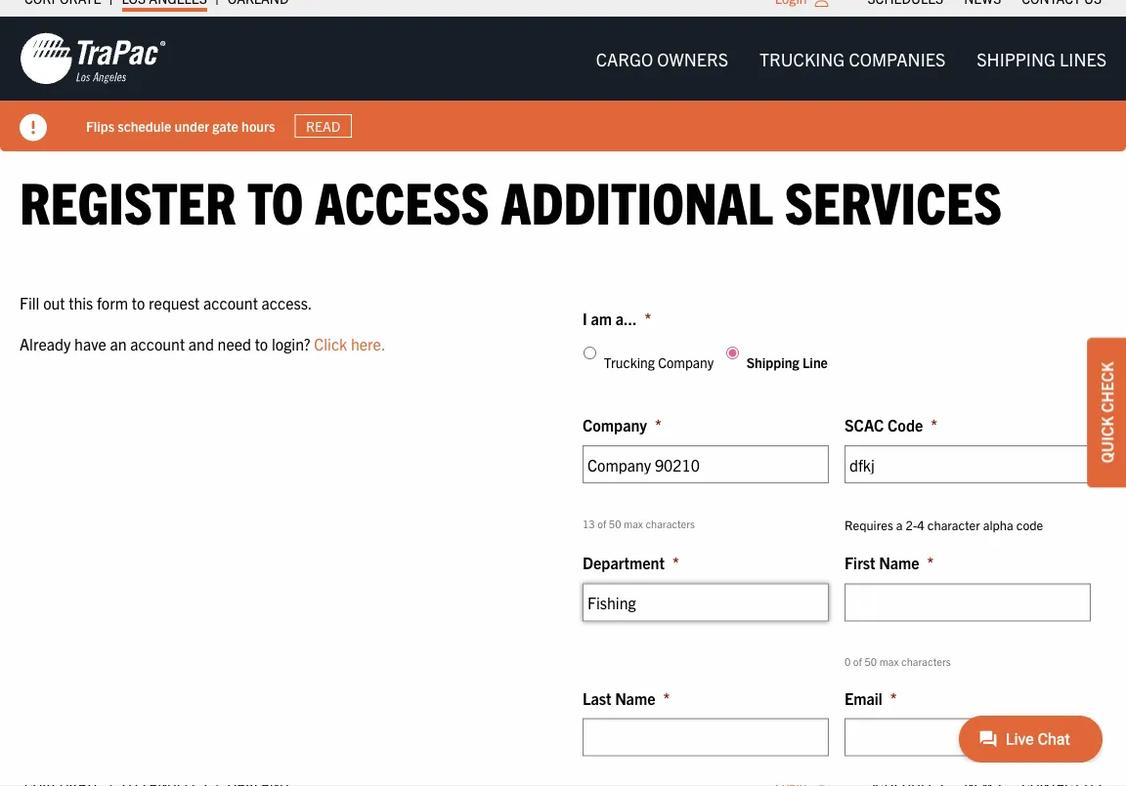 Task type: locate. For each thing, give the bounding box(es) containing it.
email
[[845, 689, 883, 708]]

form
[[97, 293, 128, 313]]

shipping line
[[747, 354, 828, 371]]

trucking
[[760, 47, 845, 69], [604, 354, 655, 371]]

4
[[917, 517, 925, 533]]

first
[[845, 553, 876, 573]]

trucking company
[[604, 354, 714, 371]]

0 horizontal spatial account
[[130, 334, 185, 354]]

*
[[645, 309, 651, 329], [655, 415, 662, 435], [931, 415, 938, 435], [673, 553, 679, 573], [927, 553, 934, 573], [663, 689, 670, 708], [890, 689, 897, 708]]

news menu item
[[964, 0, 1001, 12]]

click here. link
[[314, 334, 386, 354]]

0 vertical spatial of
[[597, 517, 606, 530]]

1 horizontal spatial trucking
[[760, 47, 845, 69]]

menu bar inside banner
[[580, 39, 1122, 78]]

2-
[[906, 517, 917, 533]]

menu bar containing cargo owners
[[580, 39, 1122, 78]]

max up department * on the bottom right
[[624, 517, 643, 530]]

0 horizontal spatial characters
[[646, 517, 695, 530]]

trucking right trucking company option
[[604, 354, 655, 371]]

None text field
[[583, 446, 829, 484], [845, 719, 1091, 757], [583, 446, 829, 484], [845, 719, 1091, 757]]

click
[[314, 334, 347, 354]]

of
[[597, 517, 606, 530], [853, 655, 862, 668]]

services
[[785, 164, 1002, 236]]

0 vertical spatial 50
[[609, 517, 621, 530]]

max
[[624, 517, 643, 530], [879, 655, 899, 668]]

shipping lines link
[[961, 39, 1122, 78]]

shipping
[[977, 47, 1056, 69], [747, 354, 799, 371]]

0 horizontal spatial name
[[615, 689, 655, 708]]

to down hours
[[247, 164, 304, 236]]

1 vertical spatial max
[[879, 655, 899, 668]]

1 horizontal spatial shipping
[[977, 47, 1056, 69]]

flips schedule under gate hours
[[86, 117, 275, 135]]

name down a
[[879, 553, 919, 573]]

login?
[[272, 334, 310, 354]]

0 vertical spatial characters
[[646, 517, 695, 530]]

0 vertical spatial max
[[624, 517, 643, 530]]

last name *
[[583, 689, 670, 708]]

shipping down news "menu item"
[[977, 47, 1056, 69]]

13
[[583, 517, 595, 530]]

register
[[20, 164, 236, 236]]

to right form at the top left of page
[[132, 293, 145, 313]]

1 vertical spatial of
[[853, 655, 862, 668]]

0 horizontal spatial trucking
[[604, 354, 655, 371]]

company *
[[583, 415, 662, 435]]

company
[[658, 354, 714, 371], [583, 415, 647, 435]]

1 vertical spatial name
[[615, 689, 655, 708]]

under
[[175, 117, 209, 135]]

characters up department * on the bottom right
[[646, 517, 695, 530]]

check
[[1097, 362, 1116, 413]]

name for first name
[[879, 553, 919, 573]]

* right department
[[673, 553, 679, 573]]

13 of 50 max characters
[[583, 517, 695, 530]]

0 horizontal spatial shipping
[[747, 354, 799, 371]]

0 horizontal spatial of
[[597, 517, 606, 530]]

read
[[306, 117, 340, 135]]

2 vertical spatial to
[[255, 334, 268, 354]]

account
[[203, 293, 258, 313], [130, 334, 185, 354]]

1 vertical spatial trucking
[[604, 354, 655, 371]]

characters
[[646, 517, 695, 530], [901, 655, 951, 668]]

max up email *
[[879, 655, 899, 668]]

50 right 0
[[865, 655, 877, 668]]

50 right 13
[[609, 517, 621, 530]]

cargo
[[596, 47, 653, 69]]

trucking inside trucking companies link
[[760, 47, 845, 69]]

gate
[[212, 117, 238, 135]]

solid image
[[20, 114, 47, 141]]

1 vertical spatial account
[[130, 334, 185, 354]]

hours
[[242, 117, 275, 135]]

shipping lines
[[977, 47, 1107, 69]]

access
[[315, 164, 489, 236]]

1 horizontal spatial account
[[203, 293, 258, 313]]

name
[[879, 553, 919, 573], [615, 689, 655, 708]]

a
[[896, 517, 903, 533]]

trucking inside register to access additional services main content
[[604, 354, 655, 371]]

request
[[149, 293, 200, 313]]

i
[[583, 309, 587, 329]]

flips
[[86, 117, 114, 135]]

company down trucking company option
[[583, 415, 647, 435]]

0 horizontal spatial max
[[624, 517, 643, 530]]

quick check link
[[1087, 338, 1126, 488]]

quick
[[1097, 417, 1116, 464]]

0 vertical spatial shipping
[[977, 47, 1056, 69]]

am
[[591, 309, 612, 329]]

cargo owners
[[596, 47, 728, 69]]

1 vertical spatial 50
[[865, 655, 877, 668]]

characters right 0
[[901, 655, 951, 668]]

1 vertical spatial shipping
[[747, 354, 799, 371]]

to right need
[[255, 334, 268, 354]]

menu bar up shipping lines
[[857, 0, 1112, 12]]

additional
[[501, 164, 773, 236]]

trucking down light icon
[[760, 47, 845, 69]]

1 vertical spatial menu bar
[[580, 39, 1122, 78]]

account right an
[[130, 334, 185, 354]]

None text field
[[845, 446, 1091, 484], [583, 584, 829, 622], [845, 584, 1091, 622], [583, 719, 829, 757], [845, 446, 1091, 484], [583, 584, 829, 622], [845, 584, 1091, 622], [583, 719, 829, 757]]

* right a...
[[645, 309, 651, 329]]

schedule
[[118, 117, 171, 135]]

trucking companies link
[[744, 39, 961, 78]]

1 vertical spatial company
[[583, 415, 647, 435]]

of right 0
[[853, 655, 862, 668]]

light image
[[815, 0, 829, 7]]

account up need
[[203, 293, 258, 313]]

* right code
[[931, 415, 938, 435]]

menu item
[[1022, 0, 1102, 12]]

max for first
[[879, 655, 899, 668]]

1 horizontal spatial 50
[[865, 655, 877, 668]]

fill out this form to request account access.
[[20, 293, 312, 313]]

an
[[110, 334, 127, 354]]

characters for name
[[901, 655, 951, 668]]

* right last at the right bottom of the page
[[663, 689, 670, 708]]

1 horizontal spatial name
[[879, 553, 919, 573]]

shipping right shipping line radio
[[747, 354, 799, 371]]

menu bar down light icon
[[580, 39, 1122, 78]]

shipping for shipping lines
[[977, 47, 1056, 69]]

scac code *
[[845, 415, 938, 435]]

menu bar
[[857, 0, 1112, 12], [580, 39, 1122, 78]]

1 horizontal spatial characters
[[901, 655, 951, 668]]

to
[[247, 164, 304, 236], [132, 293, 145, 313], [255, 334, 268, 354]]

banner
[[0, 17, 1126, 152]]

Shipping Line radio
[[726, 347, 739, 360]]

0 vertical spatial menu bar
[[857, 0, 1112, 12]]

0 vertical spatial company
[[658, 354, 714, 371]]

0 vertical spatial to
[[247, 164, 304, 236]]

shipping inside register to access additional services main content
[[747, 354, 799, 371]]

0 horizontal spatial company
[[583, 415, 647, 435]]

max for company
[[624, 517, 643, 530]]

last
[[583, 689, 612, 708]]

company left shipping line radio
[[658, 354, 714, 371]]

0 vertical spatial name
[[879, 553, 919, 573]]

50 for first
[[865, 655, 877, 668]]

trucking for trucking companies
[[760, 47, 845, 69]]

lines
[[1060, 47, 1107, 69]]

50
[[609, 517, 621, 530], [865, 655, 877, 668]]

1 horizontal spatial of
[[853, 655, 862, 668]]

already have an account and need to login? click here.
[[20, 334, 386, 354]]

name right last at the right bottom of the page
[[615, 689, 655, 708]]

of right 13
[[597, 517, 606, 530]]

line
[[802, 354, 828, 371]]

1 vertical spatial characters
[[901, 655, 951, 668]]

read link
[[295, 114, 352, 138]]

1 horizontal spatial max
[[879, 655, 899, 668]]

0 vertical spatial trucking
[[760, 47, 845, 69]]

trucking companies
[[760, 47, 946, 69]]

0 horizontal spatial 50
[[609, 517, 621, 530]]



Task type: describe. For each thing, give the bounding box(es) containing it.
* right "email"
[[890, 689, 897, 708]]

alpha
[[983, 517, 1014, 533]]

already
[[20, 334, 71, 354]]

companies
[[849, 47, 946, 69]]

department
[[583, 553, 665, 573]]

out
[[43, 293, 65, 313]]

1 vertical spatial to
[[132, 293, 145, 313]]

cargo owners link
[[580, 39, 744, 78]]

Trucking Company radio
[[584, 347, 596, 360]]

this
[[69, 293, 93, 313]]

email *
[[845, 689, 897, 708]]

0 vertical spatial account
[[203, 293, 258, 313]]

* down trucking company
[[655, 415, 662, 435]]

fill
[[20, 293, 40, 313]]

access.
[[262, 293, 312, 313]]

0 of 50 max characters
[[845, 655, 951, 668]]

characters for *
[[646, 517, 695, 530]]

shipping for shipping line
[[747, 354, 799, 371]]

of for first name
[[853, 655, 862, 668]]

department *
[[583, 553, 679, 573]]

code
[[1016, 517, 1043, 533]]

scac
[[845, 415, 884, 435]]

* down requires a 2-4 character alpha code
[[927, 553, 934, 573]]

have
[[74, 334, 106, 354]]

and
[[188, 334, 214, 354]]

register to access additional services
[[20, 164, 1002, 236]]

quick check
[[1097, 362, 1116, 464]]

banner containing cargo owners
[[0, 17, 1126, 152]]

trucking for trucking company
[[604, 354, 655, 371]]

50 for company
[[609, 517, 621, 530]]

0
[[845, 655, 851, 668]]

requires
[[845, 517, 893, 533]]

of for company
[[597, 517, 606, 530]]

i am a... *
[[583, 309, 651, 329]]

a...
[[616, 309, 637, 329]]

here.
[[351, 334, 386, 354]]

owners
[[657, 47, 728, 69]]

first name *
[[845, 553, 934, 573]]

schedules menu item
[[868, 0, 944, 12]]

need
[[218, 334, 251, 354]]

name for last name
[[615, 689, 655, 708]]

register to access additional services main content
[[0, 164, 1126, 787]]

code
[[888, 415, 923, 435]]

los angeles image
[[20, 31, 166, 86]]

1 horizontal spatial company
[[658, 354, 714, 371]]

character
[[927, 517, 980, 533]]

requires a 2-4 character alpha code
[[845, 517, 1043, 533]]



Task type: vqa. For each thing, say whether or not it's contained in the screenshot.
POP20 within the Dear Drayage Community, If you have a pool chassis with a single transaction, please do not drop the Pool chassis in the yard – Please exit with the pool chassis under relative release number –  POP20 / POP40 / POP45 Bobtails will not be allowed in.    NO BARE CHASSIS DROPS WILL BE ACCEPTED Total…
no



